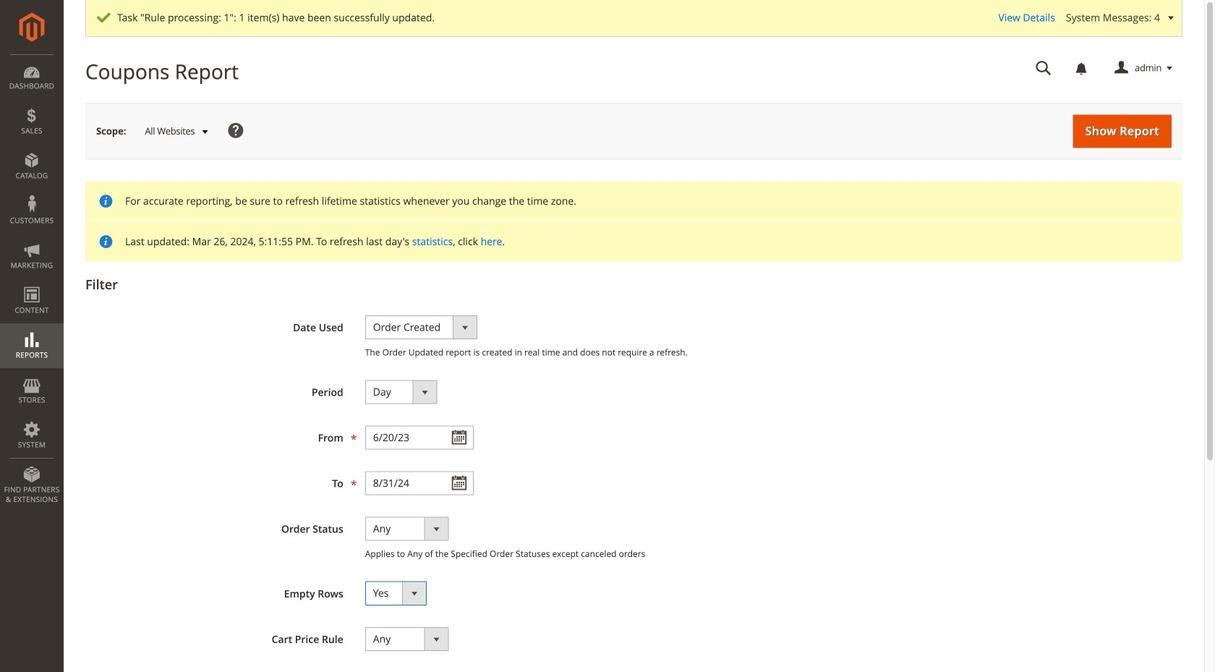 Task type: vqa. For each thing, say whether or not it's contained in the screenshot.
Magento Admin Panel image
yes



Task type: locate. For each thing, give the bounding box(es) containing it.
None text field
[[1026, 56, 1062, 81], [365, 426, 474, 450], [365, 471, 474, 495], [1026, 56, 1062, 81], [365, 426, 474, 450], [365, 471, 474, 495]]

menu bar
[[0, 54, 64, 512]]

magento admin panel image
[[19, 12, 44, 42]]



